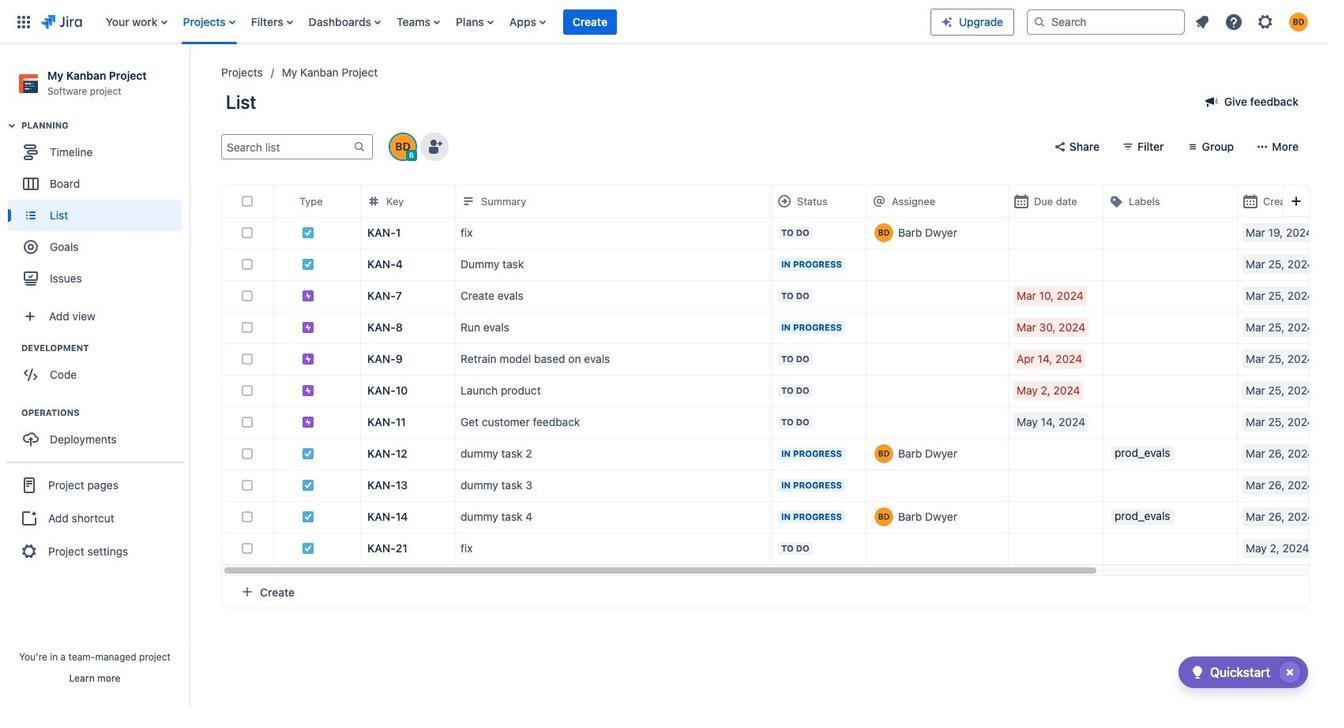 Task type: describe. For each thing, give the bounding box(es) containing it.
2 task image from the top
[[302, 480, 314, 492]]

2 task image from the top
[[302, 259, 314, 271]]

heading for operations image's group
[[21, 407, 189, 420]]

primary element
[[9, 0, 931, 44]]

settings image
[[1256, 12, 1275, 31]]

planning image
[[2, 116, 21, 135]]

0 horizontal spatial list
[[98, 0, 931, 44]]

1 task image from the top
[[302, 448, 314, 461]]

3 epic image from the top
[[302, 353, 314, 366]]

sidebar navigation image
[[172, 63, 207, 95]]

5 epic image from the top
[[302, 417, 314, 429]]

1 horizontal spatial list
[[1188, 8, 1318, 36]]

group for planning icon
[[8, 119, 189, 300]]



Task type: vqa. For each thing, say whether or not it's contained in the screenshot.
"Display or create a field to show in your list view" image
yes



Task type: locate. For each thing, give the bounding box(es) containing it.
heading for group for development icon
[[21, 342, 189, 355]]

Search field
[[1027, 9, 1185, 34]]

0 vertical spatial heading
[[21, 119, 189, 132]]

3 task image from the top
[[302, 511, 314, 524]]

1 epic image from the top
[[302, 290, 314, 303]]

development image
[[2, 339, 21, 358]]

1 vertical spatial heading
[[21, 342, 189, 355]]

None search field
[[1027, 9, 1185, 34]]

help image
[[1225, 12, 1244, 31]]

jira image
[[41, 12, 82, 31], [41, 12, 82, 31]]

epic image
[[302, 290, 314, 303], [302, 322, 314, 334], [302, 353, 314, 366], [302, 385, 314, 398], [302, 417, 314, 429]]

3 heading from the top
[[21, 407, 189, 420]]

1 heading from the top
[[21, 119, 189, 132]]

dismiss quickstart image
[[1277, 660, 1303, 686]]

list
[[98, 0, 931, 44], [1188, 8, 1318, 36]]

group for development icon
[[8, 342, 189, 396]]

0 vertical spatial task image
[[302, 448, 314, 461]]

task image
[[302, 227, 314, 240], [302, 259, 314, 271], [302, 511, 314, 524], [302, 543, 314, 556]]

task image
[[302, 448, 314, 461], [302, 480, 314, 492]]

heading
[[21, 119, 189, 132], [21, 342, 189, 355], [21, 407, 189, 420]]

list item
[[563, 0, 617, 44]]

display or create a field to show in your list view image
[[1287, 192, 1306, 211]]

1 task image from the top
[[302, 227, 314, 240]]

sidebar element
[[0, 44, 190, 708]]

search image
[[1033, 15, 1046, 28]]

appswitcher icon image
[[14, 12, 33, 31]]

group for operations image
[[8, 407, 189, 461]]

4 task image from the top
[[302, 543, 314, 556]]

your profile and settings image
[[1289, 12, 1308, 31]]

banner
[[0, 0, 1327, 44]]

2 heading from the top
[[21, 342, 189, 355]]

goal image
[[24, 240, 38, 255]]

operations image
[[2, 404, 21, 423]]

notifications image
[[1193, 12, 1212, 31]]

1 vertical spatial task image
[[302, 480, 314, 492]]

group
[[8, 119, 189, 300], [8, 342, 189, 396], [8, 407, 189, 461], [6, 462, 183, 575]]

4 epic image from the top
[[302, 385, 314, 398]]

2 vertical spatial heading
[[21, 407, 189, 420]]

table
[[222, 186, 1327, 577]]

heading for group for planning icon
[[21, 119, 189, 132]]

2 epic image from the top
[[302, 322, 314, 334]]

Search list field
[[222, 136, 353, 158]]



